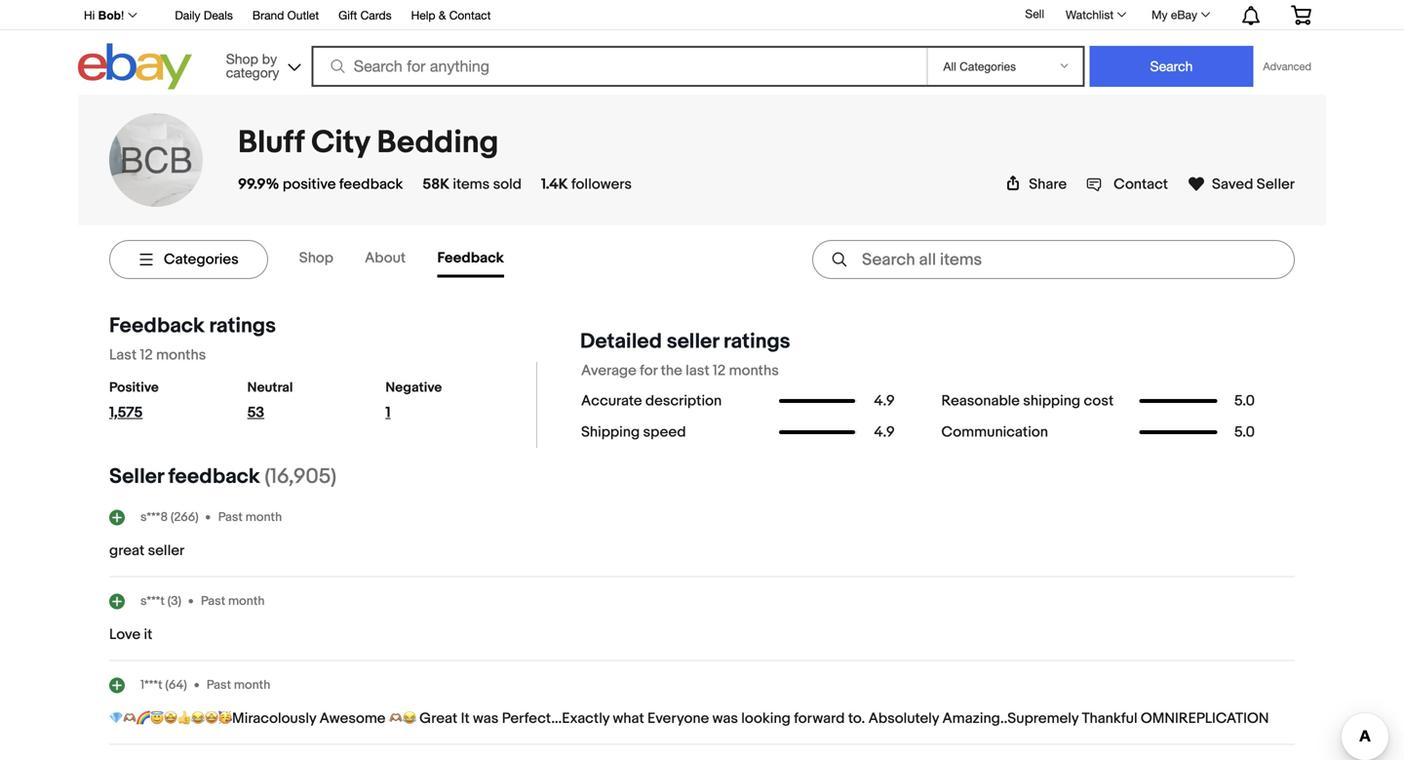 Task type: locate. For each thing, give the bounding box(es) containing it.
shop left "by"
[[226, 51, 258, 67]]

seller feedback (16,905)
[[109, 464, 337, 489]]

shop left about
[[299, 249, 334, 267]]

bluff city bedding image
[[109, 113, 203, 207]]

1 vertical spatial seller
[[148, 542, 185, 560]]

reasonable
[[942, 392, 1020, 410]]

share
[[1029, 176, 1067, 193]]

advanced
[[1264, 60, 1312, 73]]

past month for awesome
[[207, 677, 271, 693]]

gift cards
[[339, 8, 392, 22]]

months up positive
[[156, 346, 206, 364]]

1 horizontal spatial shop
[[299, 249, 334, 267]]

bluff city bedding
[[238, 124, 499, 162]]

past month down seller feedback (16,905)
[[218, 510, 282, 525]]

0 horizontal spatial months
[[156, 346, 206, 364]]

awesome
[[320, 710, 386, 727]]

0 horizontal spatial contact
[[449, 8, 491, 22]]

2 vertical spatial past month
[[207, 677, 271, 693]]

2 was from the left
[[713, 710, 738, 727]]

daily
[[175, 8, 201, 22]]

1 vertical spatial feedback
[[109, 313, 205, 339]]

feedback
[[438, 249, 504, 267], [109, 313, 205, 339]]

1 vertical spatial past month
[[201, 594, 265, 609]]

5.0
[[1235, 392, 1256, 410], [1235, 423, 1256, 441]]

past month for seller
[[218, 510, 282, 525]]

hi bob !
[[84, 9, 124, 22]]

city
[[311, 124, 370, 162]]

2 vertical spatial past
[[207, 677, 231, 693]]

month up 💎🫶🏽🌈😇🤩👍😂🤩🥳miracolously
[[234, 677, 271, 693]]

love
[[109, 626, 141, 644]]

ratings up average for the last 12 months at the top of the page
[[724, 329, 791, 354]]

1,575
[[109, 404, 143, 421]]

0 vertical spatial 5.0
[[1235, 392, 1256, 410]]

seller right saved
[[1257, 176, 1296, 193]]

was
[[473, 710, 499, 727], [713, 710, 738, 727]]

for
[[640, 362, 658, 380]]

bob
[[98, 9, 121, 22]]

seller up s***8 at bottom left
[[109, 464, 164, 489]]

tab list containing shop
[[299, 241, 536, 278]]

1 vertical spatial seller
[[109, 464, 164, 489]]

thankful
[[1082, 710, 1138, 727]]

description
[[646, 392, 722, 410]]

12 inside feedback ratings last 12 months
[[140, 346, 153, 364]]

detailed
[[580, 329, 662, 354]]

ratings inside feedback ratings last 12 months
[[209, 313, 276, 339]]

shop by category button
[[217, 43, 305, 85]]

0 vertical spatial feedback
[[438, 249, 504, 267]]

1 vertical spatial shop
[[299, 249, 334, 267]]

shop
[[226, 51, 258, 67], [299, 249, 334, 267]]

0 vertical spatial month
[[246, 510, 282, 525]]

daily deals
[[175, 8, 233, 22]]

1 5.0 from the top
[[1235, 392, 1256, 410]]

past up 💎🫶🏽🌈😇🤩👍😂🤩🥳miracolously
[[207, 677, 231, 693]]

0 vertical spatial seller
[[667, 329, 719, 354]]

💎🫶🏽🌈😇🤩👍😂🤩🥳miracolously
[[109, 710, 316, 727]]

shipping
[[581, 423, 640, 441]]

was right it
[[473, 710, 499, 727]]

feedback for feedback
[[438, 249, 504, 267]]

contact left saved
[[1114, 176, 1169, 193]]

shop by category banner
[[73, 0, 1327, 95]]

feedback ratings last 12 months
[[109, 313, 276, 364]]

1 4.9 from the top
[[874, 392, 895, 410]]

shop inside shop by category
[[226, 51, 258, 67]]

seller down s***8 (266)
[[148, 542, 185, 560]]

category
[[226, 64, 279, 80]]

0 horizontal spatial feedback
[[109, 313, 205, 339]]

1 vertical spatial month
[[228, 594, 265, 609]]

0 vertical spatial 4.9
[[874, 392, 895, 410]]

s***8
[[140, 510, 168, 525]]

1 vertical spatial contact
[[1114, 176, 1169, 193]]

past month right (3)
[[201, 594, 265, 609]]

share button
[[1006, 176, 1067, 193]]

0 vertical spatial feedback
[[339, 176, 403, 193]]

1 horizontal spatial was
[[713, 710, 738, 727]]

0 horizontal spatial shop
[[226, 51, 258, 67]]

shop by category
[[226, 51, 279, 80]]

month down (16,905)
[[246, 510, 282, 525]]

1 horizontal spatial contact
[[1114, 176, 1169, 193]]

(16,905)
[[265, 464, 337, 489]]

0 horizontal spatial was
[[473, 710, 499, 727]]

1***t (64)
[[140, 677, 187, 693]]

reasonable shipping cost
[[942, 392, 1114, 410]]

feedback inside feedback ratings last 12 months
[[109, 313, 205, 339]]

0 vertical spatial seller
[[1257, 176, 1296, 193]]

feedback
[[339, 176, 403, 193], [168, 464, 260, 489]]

1,575 link
[[109, 404, 199, 429]]

past month up 💎🫶🏽🌈😇🤩👍😂🤩🥳miracolously
[[207, 677, 271, 693]]

month right (3)
[[228, 594, 265, 609]]

feedback down items
[[438, 249, 504, 267]]

0 horizontal spatial 12
[[140, 346, 153, 364]]

1 horizontal spatial 12
[[713, 362, 726, 380]]

past down seller feedback (16,905)
[[218, 510, 243, 525]]

my ebay
[[1152, 8, 1198, 21]]

0 vertical spatial shop
[[226, 51, 258, 67]]

1 vertical spatial past
[[201, 594, 226, 609]]

1 vertical spatial 5.0
[[1235, 423, 1256, 441]]

0 horizontal spatial seller
[[148, 542, 185, 560]]

bluff city bedding link
[[238, 124, 499, 162]]

0 horizontal spatial ratings
[[209, 313, 276, 339]]

seller for detailed
[[667, 329, 719, 354]]

1 horizontal spatial months
[[729, 362, 779, 380]]

1
[[386, 404, 391, 421]]

feedback down bluff city bedding
[[339, 176, 403, 193]]

None submit
[[1090, 46, 1254, 87]]

0 vertical spatial past
[[218, 510, 243, 525]]

advanced link
[[1254, 47, 1322, 86]]

1 horizontal spatial feedback
[[438, 249, 504, 267]]

shop inside tab list
[[299, 249, 334, 267]]

months inside feedback ratings last 12 months
[[156, 346, 206, 364]]

ratings up neutral
[[209, 313, 276, 339]]

2 4.9 from the top
[[874, 423, 895, 441]]

2 5.0 from the top
[[1235, 423, 1256, 441]]

month
[[246, 510, 282, 525], [228, 594, 265, 609], [234, 677, 271, 693]]

contact right '&'
[[449, 8, 491, 22]]

brand outlet
[[253, 8, 319, 22]]

seller
[[1257, 176, 1296, 193], [109, 464, 164, 489]]

5.0 for communication
[[1235, 423, 1256, 441]]

shipping speed
[[581, 423, 686, 441]]

shop for shop
[[299, 249, 334, 267]]

feedback up (266)
[[168, 464, 260, 489]]

the
[[661, 362, 683, 380]]

months right last
[[729, 362, 779, 380]]

seller up last
[[667, 329, 719, 354]]

4.9 for shipping speed
[[874, 423, 895, 441]]

seller for great
[[148, 542, 185, 560]]

tab list
[[299, 241, 536, 278]]

1 vertical spatial 4.9
[[874, 423, 895, 441]]

4.9
[[874, 392, 895, 410], [874, 423, 895, 441]]

0 vertical spatial past month
[[218, 510, 282, 525]]

58k
[[423, 176, 450, 193]]

1 horizontal spatial seller
[[667, 329, 719, 354]]

followers
[[572, 176, 632, 193]]

help & contact
[[411, 8, 491, 22]]

2 vertical spatial month
[[234, 677, 271, 693]]

1 vertical spatial feedback
[[168, 464, 260, 489]]

was left looking
[[713, 710, 738, 727]]

contact
[[449, 8, 491, 22], [1114, 176, 1169, 193]]

past right (3)
[[201, 594, 226, 609]]

1 horizontal spatial feedback
[[339, 176, 403, 193]]

feedback up last
[[109, 313, 205, 339]]

1 horizontal spatial seller
[[1257, 176, 1296, 193]]

cards
[[361, 8, 392, 22]]

months
[[156, 346, 206, 364], [729, 362, 779, 380]]

0 vertical spatial contact
[[449, 8, 491, 22]]

help
[[411, 8, 436, 22]]

month for seller
[[246, 510, 282, 525]]

past month
[[218, 510, 282, 525], [201, 594, 265, 609], [207, 677, 271, 693]]



Task type: vqa. For each thing, say whether or not it's contained in the screenshot.
bottommost Past Month
yes



Task type: describe. For each thing, give the bounding box(es) containing it.
none submit inside "shop by category" banner
[[1090, 46, 1254, 87]]

month for it
[[228, 594, 265, 609]]

shipping
[[1024, 392, 1081, 410]]

contact link
[[1087, 176, 1169, 193]]

accurate
[[581, 392, 643, 410]]

bluff
[[238, 124, 304, 162]]

great
[[109, 542, 145, 560]]

gift
[[339, 8, 357, 22]]

hi
[[84, 9, 95, 22]]

detailed seller ratings
[[580, 329, 791, 354]]

1.4k
[[541, 176, 568, 193]]

saved seller
[[1213, 176, 1296, 193]]

about
[[365, 249, 406, 267]]

0 horizontal spatial feedback
[[168, 464, 260, 489]]

omnireplication
[[1141, 710, 1270, 727]]

1 link
[[386, 404, 475, 429]]

(64)
[[165, 677, 187, 693]]

outlet
[[287, 8, 319, 22]]

(3)
[[168, 594, 181, 609]]

daily deals link
[[175, 5, 233, 27]]

brand outlet link
[[253, 5, 319, 27]]

saved seller button
[[1188, 175, 1296, 193]]

by
[[262, 51, 277, 67]]

month for awesome
[[234, 677, 271, 693]]

1***t
[[140, 677, 162, 693]]

deals
[[204, 8, 233, 22]]

s***8 (266)
[[140, 510, 199, 525]]

sold
[[493, 176, 522, 193]]

💎🫶🏽🌈😇🤩👍😂🤩🥳miracolously awesome 🫶🏽😂 great it was perfect…exactly what everyone was looking forward to. absolutely amazing..supremely thankful omnireplication
[[109, 710, 1270, 727]]

past for seller
[[218, 510, 243, 525]]

communication
[[942, 423, 1049, 441]]

amazing..supremely
[[943, 710, 1079, 727]]

last
[[109, 346, 137, 364]]

average
[[581, 362, 637, 380]]

1.4k followers
[[541, 176, 632, 193]]

0 horizontal spatial seller
[[109, 464, 164, 489]]

negative
[[386, 380, 442, 396]]

love it
[[109, 626, 153, 644]]

5.0 for reasonable shipping cost
[[1235, 392, 1256, 410]]

my
[[1152, 8, 1168, 21]]

account navigation
[[73, 0, 1327, 30]]

absolutely
[[869, 710, 940, 727]]

average for the last 12 months
[[581, 362, 779, 380]]

your shopping cart image
[[1291, 5, 1313, 25]]

past for awesome
[[207, 677, 231, 693]]

looking
[[742, 710, 791, 727]]

positive 1,575
[[109, 380, 159, 421]]

ebay
[[1172, 8, 1198, 21]]

last
[[686, 362, 710, 380]]

1 was from the left
[[473, 710, 499, 727]]

(266)
[[171, 510, 199, 525]]

saved
[[1213, 176, 1254, 193]]

Search all items field
[[813, 240, 1296, 279]]

help & contact link
[[411, 5, 491, 27]]

58k items sold
[[423, 176, 522, 193]]

watchlist link
[[1056, 3, 1136, 26]]

what
[[613, 710, 645, 727]]

sell
[[1026, 7, 1045, 21]]

watchlist
[[1066, 8, 1114, 21]]

great seller
[[109, 542, 185, 560]]

shop for shop by category
[[226, 51, 258, 67]]

past for it
[[201, 594, 226, 609]]

s***t (3)
[[140, 594, 181, 609]]

sell link
[[1017, 7, 1054, 21]]

categories
[[164, 251, 239, 268]]

neutral 53
[[247, 380, 293, 421]]

brand
[[253, 8, 284, 22]]

categories button
[[109, 240, 268, 279]]

53
[[247, 404, 265, 421]]

past month for it
[[201, 594, 265, 609]]

1 horizontal spatial ratings
[[724, 329, 791, 354]]

99.9% positive feedback
[[238, 176, 403, 193]]

negative 1
[[386, 380, 442, 421]]

forward
[[794, 710, 845, 727]]

gift cards link
[[339, 5, 392, 27]]

feedback for feedback ratings last 12 months
[[109, 313, 205, 339]]

contact inside 'link'
[[449, 8, 491, 22]]

53 link
[[247, 404, 337, 429]]

bedding
[[377, 124, 499, 162]]

99.9%
[[238, 176, 279, 193]]

Search for anything text field
[[315, 48, 923, 85]]

my ebay link
[[1142, 3, 1220, 26]]

neutral
[[247, 380, 293, 396]]

everyone
[[648, 710, 710, 727]]

4.9 for accurate description
[[874, 392, 895, 410]]

seller inside button
[[1257, 176, 1296, 193]]

!
[[121, 9, 124, 22]]

&
[[439, 8, 446, 22]]

positive
[[109, 380, 159, 396]]

perfect…exactly
[[502, 710, 610, 727]]

accurate description
[[581, 392, 722, 410]]

s***t
[[140, 594, 165, 609]]



